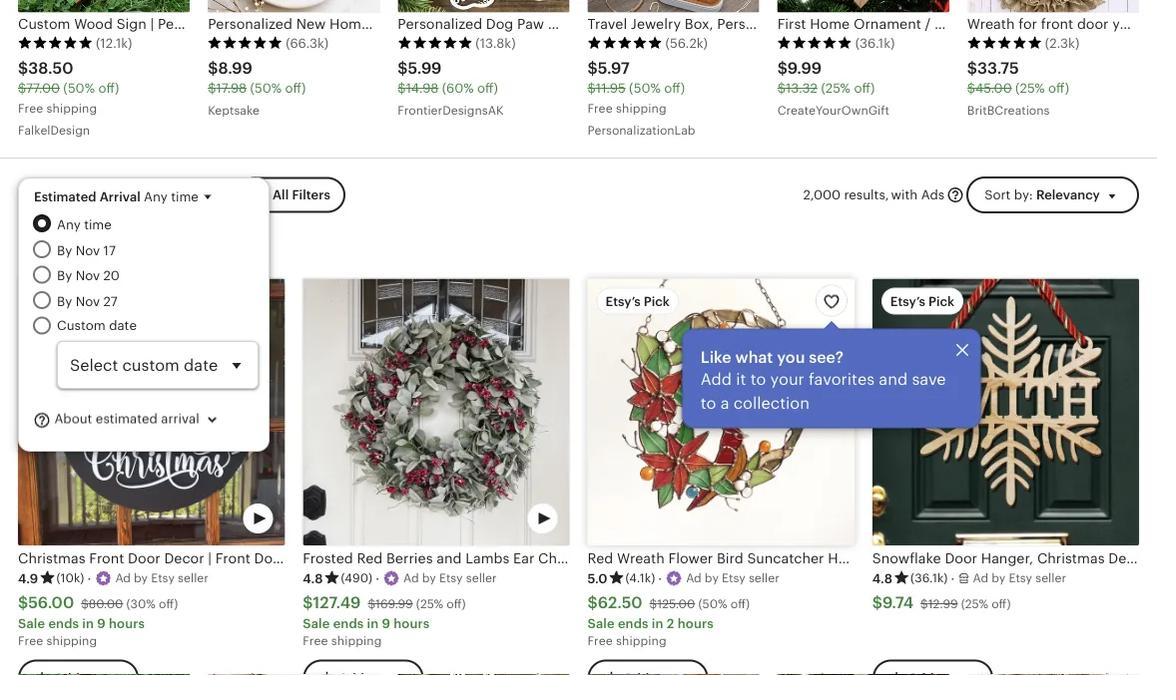 Task type: locate. For each thing, give the bounding box(es) containing it.
20
[[103, 269, 120, 284]]

(2.3k)
[[1045, 36, 1080, 51]]

a d by etsy seller up 169.99
[[403, 573, 497, 586]]

1 horizontal spatial etsy's pick
[[890, 295, 955, 310]]

$ right 9.74
[[921, 598, 928, 611]]

etsy's
[[606, 295, 641, 310], [890, 295, 925, 310]]

0 vertical spatial by
[[57, 243, 72, 258]]

tooltip
[[682, 325, 981, 429]]

in down 80.00
[[82, 617, 94, 632]]

5.97
[[598, 59, 630, 77]]

sale inside $ 127.49 $ 169.99 (25% off) sale ends in 9 hours free shipping
[[303, 617, 330, 632]]

custom wood sign | personalized family name sign | last name pallet sign | wedding gift | home wall decor | anniversary gift image
[[18, 0, 190, 13]]

all
[[273, 188, 289, 203]]

1 4.8 from the left
[[303, 572, 323, 587]]

5 out of 5 stars image up 5.97
[[588, 36, 662, 50]]

(25% right 169.99
[[416, 598, 443, 611]]

free
[[18, 103, 43, 116], [588, 103, 613, 116], [18, 635, 43, 648], [303, 635, 328, 648], [588, 635, 613, 648]]

3 · from the left
[[658, 572, 662, 587]]

off) right (30%
[[159, 598, 178, 611]]

1 d from the left
[[123, 573, 131, 586]]

off) down (66.3k) at the top of the page
[[285, 81, 306, 96]]

1 horizontal spatial pick
[[929, 295, 955, 310]]

nov
[[76, 243, 100, 258], [76, 269, 100, 284], [76, 295, 100, 310]]

shipping inside $ 56.00 $ 80.00 (30% off) sale ends in 9 hours free shipping
[[46, 635, 97, 648]]

free down 11.95
[[588, 103, 613, 116]]

1 horizontal spatial ends
[[333, 617, 364, 632]]

4.8
[[303, 572, 323, 587], [872, 572, 893, 587]]

9
[[97, 617, 106, 632], [382, 617, 390, 632]]

5.99
[[408, 59, 442, 77]]

$ 5.97 $ 11.95 (50% off) free shipping personalizationlab
[[588, 59, 695, 138]]

80.00
[[89, 598, 123, 611]]

(25% inside $ 9.99 $ 13.32 (25% off) createyourowngift
[[821, 81, 851, 96]]

1 vertical spatial time
[[84, 218, 112, 233]]

to down "add"
[[701, 395, 716, 413]]

1 hours from the left
[[109, 617, 145, 632]]

$ up "britbcreations"
[[967, 81, 976, 96]]

(36.1k)
[[855, 36, 895, 51], [911, 573, 948, 586]]

0 horizontal spatial 4.8
[[303, 572, 323, 587]]

sale down the 62.50
[[588, 617, 615, 632]]

$ left 12.99 at the bottom
[[872, 595, 883, 613]]

1 horizontal spatial product video element
[[303, 280, 570, 546]]

1 horizontal spatial 4.8
[[872, 572, 893, 587]]

(50%
[[63, 81, 95, 96], [250, 81, 282, 96], [629, 81, 661, 96], [698, 598, 728, 611]]

3 ends from the left
[[618, 617, 649, 632]]

free for 127.49
[[303, 635, 328, 648]]

1 · from the left
[[87, 572, 91, 587]]

etsy up $ 9.74 $ 12.99 (25% off)
[[1009, 573, 1033, 586]]

(50% right 125.00
[[698, 598, 728, 611]]

0 vertical spatial any
[[144, 190, 167, 205]]

by nov 17
[[57, 243, 116, 258]]

a d by etsy seller up 125.00
[[686, 573, 780, 586]]

sale inside $ 56.00 $ 80.00 (30% off) sale ends in 9 hours free shipping
[[18, 617, 45, 632]]

shipping up the personalizationlab
[[616, 103, 667, 116]]

off) inside $ 38.50 $ 77.00 (50% off) free shipping falkeldesign
[[98, 81, 119, 96]]

d for 127.49
[[411, 573, 419, 586]]

off) for 8.99
[[285, 81, 306, 96]]

what
[[735, 349, 773, 367]]

0 horizontal spatial product video element
[[18, 280, 285, 546]]

9 inside $ 56.00 $ 80.00 (30% off) sale ends in 9 hours free shipping
[[97, 617, 106, 632]]

ends inside $ 62.50 $ 125.00 (50% off) sale ends in 2 hours free shipping
[[618, 617, 649, 632]]

off) down (2.3k)
[[1049, 81, 1069, 96]]

etsy's pick
[[606, 295, 670, 310], [890, 295, 955, 310]]

custom date
[[57, 319, 137, 334]]

3 hours from the left
[[678, 617, 714, 632]]

2 nov from the top
[[76, 269, 100, 284]]

a up 169.99
[[403, 573, 412, 586]]

3 d from the left
[[694, 573, 702, 586]]

hours
[[109, 617, 145, 632], [394, 617, 430, 632], [678, 617, 714, 632]]

0 horizontal spatial etsy's pick
[[606, 295, 670, 310]]

(25% for 33.75
[[1016, 81, 1045, 96]]

(50% inside $ 62.50 $ 125.00 (50% off) sale ends in 2 hours free shipping
[[698, 598, 728, 611]]

hours inside $ 56.00 $ 80.00 (30% off) sale ends in 9 hours free shipping
[[109, 617, 145, 632]]

like what you see? add it to your favorites and save to a collection
[[701, 349, 946, 413]]

ends down 56.00
[[48, 617, 79, 632]]

1 seller from the left
[[178, 573, 209, 586]]

5 out of 5 stars image for 33.75
[[967, 36, 1042, 50]]

etsy up $ 127.49 $ 169.99 (25% off) sale ends in 9 hours free shipping
[[439, 573, 463, 586]]

9 for 127.49
[[382, 617, 390, 632]]

4.9
[[18, 572, 38, 587]]

by up $ 127.49 $ 169.99 (25% off) sale ends in 9 hours free shipping
[[422, 573, 436, 586]]

1 horizontal spatial 9
[[382, 617, 390, 632]]

shipping up falkeldesign
[[46, 103, 97, 116]]

5 out of 5 stars image up 5.99
[[398, 36, 473, 50]]

shipping inside $ 127.49 $ 169.99 (25% off) sale ends in 9 hours free shipping
[[331, 635, 382, 648]]

by up (30%
[[134, 573, 148, 586]]

9 for 56.00
[[97, 617, 106, 632]]

1 vertical spatial to
[[701, 395, 716, 413]]

2 etsy from the left
[[439, 573, 463, 586]]

62.50
[[598, 595, 643, 613]]

27
[[103, 295, 118, 310]]

off) right (60%
[[477, 81, 498, 96]]

hours inside $ 127.49 $ 169.99 (25% off) sale ends in 9 hours free shipping
[[394, 617, 430, 632]]

2 4.8 from the left
[[872, 572, 893, 587]]

0 vertical spatial nov
[[76, 243, 100, 258]]

1 in from the left
[[82, 617, 94, 632]]

(50% inside the $ 8.99 $ 17.98 (50% off) keptsake
[[250, 81, 282, 96]]

5 out of 5 stars image
[[18, 36, 93, 50], [208, 36, 283, 50], [398, 36, 473, 50], [588, 36, 662, 50], [777, 36, 852, 50], [967, 36, 1042, 50]]

in inside $ 62.50 $ 125.00 (50% off) sale ends in 2 hours free shipping
[[652, 617, 664, 632]]

(36.1k) down first home ornament / our first christmas / new home gift / housewarming gift / christmas ornament / first home gift / wood key ornament image
[[855, 36, 895, 51]]

hours inside $ 62.50 $ 125.00 (50% off) sale ends in 2 hours free shipping
[[678, 617, 714, 632]]

in inside $ 56.00 $ 80.00 (30% off) sale ends in 9 hours free shipping
[[82, 617, 94, 632]]

0 horizontal spatial any
[[57, 218, 81, 233]]

3 by from the left
[[705, 573, 719, 586]]

free inside $ 62.50 $ 125.00 (50% off) sale ends in 2 hours free shipping
[[588, 635, 613, 648]]

it
[[736, 371, 746, 389]]

4.8 up 9.74
[[872, 572, 893, 587]]

by
[[134, 573, 148, 586], [422, 573, 436, 586], [705, 573, 719, 586], [992, 573, 1006, 586]]

any up any time link at the left of the page
[[144, 190, 167, 205]]

a
[[721, 395, 729, 413], [115, 573, 123, 586], [403, 573, 412, 586], [686, 573, 694, 586], [973, 573, 981, 586]]

and
[[879, 371, 908, 389]]

0 horizontal spatial (36.1k)
[[855, 36, 895, 51]]

1 ends from the left
[[48, 617, 79, 632]]

shipping for 56.00
[[46, 635, 97, 648]]

pick
[[644, 295, 670, 310], [929, 295, 955, 310]]

5 out of 5 stars image up 8.99
[[208, 36, 283, 50]]

a up 125.00
[[686, 573, 694, 586]]

off) inside $ 5.99 $ 14.98 (60% off) frontierdesignsak
[[477, 81, 498, 96]]

1 product video element from the left
[[18, 280, 285, 546]]

5 out of 5 stars image up the 9.99
[[777, 36, 852, 50]]

off) down (12.1k)
[[98, 81, 119, 96]]

5 out of 5 stars image for 5.97
[[588, 36, 662, 50]]

etsy for 127.49
[[439, 573, 463, 586]]

2 vertical spatial nov
[[76, 295, 100, 310]]

2 etsy's pick from the left
[[890, 295, 955, 310]]

2 5 out of 5 stars image from the left
[[208, 36, 283, 50]]

off) inside $ 9.74 $ 12.99 (25% off)
[[992, 598, 1011, 611]]

ends inside $ 56.00 $ 80.00 (30% off) sale ends in 9 hours free shipping
[[48, 617, 79, 632]]

2 d from the left
[[411, 573, 419, 586]]

1 vertical spatial (36.1k)
[[911, 573, 948, 586]]

2 9 from the left
[[382, 617, 390, 632]]

33.75
[[978, 59, 1019, 77]]

3 etsy from the left
[[722, 573, 746, 586]]

0 horizontal spatial pick
[[644, 295, 670, 310]]

2 horizontal spatial sale
[[588, 617, 615, 632]]

arrival
[[100, 190, 141, 205]]

(30%
[[126, 598, 156, 611]]

0 horizontal spatial etsy's
[[606, 295, 641, 310]]

$ left 169.99
[[303, 595, 313, 613]]

1 9 from the left
[[97, 617, 106, 632]]

etsy up (30%
[[151, 573, 175, 586]]

3 by from the top
[[57, 295, 72, 310]]

5.0
[[588, 572, 608, 587]]

in left 2
[[652, 617, 664, 632]]

3 5 out of 5 stars image from the left
[[398, 36, 473, 50]]

2 vertical spatial by
[[57, 295, 72, 310]]

1 pick from the left
[[644, 295, 670, 310]]

0 horizontal spatial ends
[[48, 617, 79, 632]]

3 seller from the left
[[749, 573, 780, 586]]

etsy for 56.00
[[151, 573, 175, 586]]

77.00
[[26, 81, 60, 96]]

off) right 12.99 at the bottom
[[992, 598, 1011, 611]]

off) inside $ 33.75 $ 45.00 (25% off) britbcreations
[[1049, 81, 1069, 96]]

$ up 13.32
[[777, 59, 788, 77]]

free down 56.00
[[18, 635, 43, 648]]

hours right 2
[[678, 617, 714, 632]]

time up any time link at the left of the page
[[171, 190, 199, 205]]

shipping down 56.00
[[46, 635, 97, 648]]

2 in from the left
[[367, 617, 379, 632]]

off) inside $ 9.99 $ 13.32 (25% off) createyourowngift
[[854, 81, 875, 96]]

(25% inside $ 9.74 $ 12.99 (25% off)
[[961, 598, 988, 611]]

(25% inside $ 127.49 $ 169.99 (25% off) sale ends in 9 hours free shipping
[[416, 598, 443, 611]]

a d by etsy seller for 62.50
[[686, 573, 780, 586]]

all filters
[[273, 188, 330, 203]]

2 by from the left
[[422, 573, 436, 586]]

in for 56.00
[[82, 617, 94, 632]]

5 out of 5 stars image up 33.75
[[967, 36, 1042, 50]]

product video element for 56.00
[[18, 280, 285, 546]]

free inside $ 56.00 $ 80.00 (30% off) sale ends in 9 hours free shipping
[[18, 635, 43, 648]]

off) for 62.50
[[731, 598, 750, 611]]

$ down the 5.0
[[588, 595, 598, 613]]

off) inside $ 127.49 $ 169.99 (25% off) sale ends in 9 hours free shipping
[[447, 598, 466, 611]]

127.49
[[313, 595, 361, 613]]

free down 77.00
[[18, 103, 43, 116]]

etsy
[[151, 573, 175, 586], [439, 573, 463, 586], [722, 573, 746, 586], [1009, 573, 1033, 586]]

4 · from the left
[[951, 572, 955, 587]]

any time
[[57, 218, 112, 233]]

nov left 20
[[76, 269, 100, 284]]

1 by from the left
[[134, 573, 148, 586]]

off) up createyourowngift
[[854, 81, 875, 96]]

by up $ 9.74 $ 12.99 (25% off)
[[992, 573, 1006, 586]]

ends inside $ 127.49 $ 169.99 (25% off) sale ends in 9 hours free shipping
[[333, 617, 364, 632]]

1 horizontal spatial to
[[750, 371, 766, 389]]

· for 62.50
[[658, 572, 662, 587]]

2 by from the top
[[57, 269, 72, 284]]

$
[[18, 59, 28, 77], [208, 59, 218, 77], [398, 59, 408, 77], [588, 59, 598, 77], [777, 59, 788, 77], [967, 59, 978, 77], [18, 81, 26, 96], [208, 81, 216, 96], [398, 81, 406, 96], [588, 81, 596, 96], [777, 81, 786, 96], [967, 81, 976, 96], [18, 595, 28, 613], [303, 595, 313, 613], [588, 595, 598, 613], [872, 595, 883, 613], [81, 598, 89, 611], [368, 598, 376, 611], [650, 598, 657, 611], [921, 598, 928, 611]]

off) inside $ 56.00 $ 80.00 (30% off) sale ends in 9 hours free shipping
[[159, 598, 178, 611]]

· right the (490)
[[376, 572, 380, 587]]

1 sale from the left
[[18, 617, 45, 632]]

· for 56.00
[[87, 572, 91, 587]]

ends down the 62.50
[[618, 617, 649, 632]]

estimated
[[96, 413, 158, 428]]

favorites
[[809, 371, 875, 389]]

sale inside $ 62.50 $ 125.00 (50% off) sale ends in 2 hours free shipping
[[588, 617, 615, 632]]

in down 169.99
[[367, 617, 379, 632]]

1 nov from the top
[[76, 243, 100, 258]]

shipping down 127.49
[[331, 635, 382, 648]]

(25% right 12.99 at the bottom
[[961, 598, 988, 611]]

3 in from the left
[[652, 617, 664, 632]]

(50% down 38.50
[[63, 81, 95, 96]]

by for 56.00
[[134, 573, 148, 586]]

by up custom
[[57, 295, 72, 310]]

in for 127.49
[[367, 617, 379, 632]]

0 horizontal spatial hours
[[109, 617, 145, 632]]

a d by etsy seller up (30%
[[115, 573, 209, 586]]

$ 8.99 $ 17.98 (50% off) keptsake
[[208, 59, 306, 118]]

seller
[[178, 573, 209, 586], [466, 573, 497, 586], [749, 573, 780, 586], [1036, 573, 1067, 586]]

d up $ 9.74 $ 12.99 (25% off)
[[981, 573, 989, 586]]

off) for 9.74
[[992, 598, 1011, 611]]

1 5 out of 5 stars image from the left
[[18, 36, 93, 50]]

shipping down the 62.50
[[616, 635, 667, 648]]

2 ends from the left
[[333, 617, 364, 632]]

(25% up "britbcreations"
[[1016, 81, 1045, 96]]

free down the 62.50
[[588, 635, 613, 648]]

2 hours from the left
[[394, 617, 430, 632]]

12.99
[[928, 598, 958, 611]]

ends
[[48, 617, 79, 632], [333, 617, 364, 632], [618, 617, 649, 632]]

4 by from the left
[[992, 573, 1006, 586]]

etsy's pick for 9.74
[[890, 295, 955, 310]]

by:
[[1014, 188, 1033, 203]]

d up 125.00
[[694, 573, 702, 586]]

a d by etsy seller for 127.49
[[403, 573, 497, 586]]

with ads
[[891, 188, 945, 203]]

$ up the personalizationlab
[[588, 81, 596, 96]]

·
[[87, 572, 91, 587], [376, 572, 380, 587], [658, 572, 662, 587], [951, 572, 955, 587]]

2 seller from the left
[[466, 573, 497, 586]]

4 d from the left
[[981, 573, 989, 586]]

3 nov from the top
[[76, 295, 100, 310]]

a down "add"
[[721, 395, 729, 413]]

etsy up $ 62.50 $ 125.00 (50% off) sale ends in 2 hours free shipping
[[722, 573, 746, 586]]

in for 62.50
[[652, 617, 664, 632]]

off) inside $ 5.97 $ 11.95 (50% off) free shipping personalizationlab
[[664, 81, 685, 96]]

add
[[701, 371, 732, 389]]

etsy's for 9.74
[[890, 295, 925, 310]]

3 a d by etsy seller from the left
[[686, 573, 780, 586]]

by down the any time at left
[[57, 243, 72, 258]]

nov for 17
[[76, 243, 100, 258]]

ends for 127.49
[[333, 617, 364, 632]]

time up by nov 17
[[84, 218, 112, 233]]

2 pick from the left
[[929, 295, 955, 310]]

$ up falkeldesign
[[18, 81, 26, 96]]

personalized dog paw ornament | custom pet christmas ornament | animal 2023 ornament image
[[398, 0, 570, 13]]

free for 62.50
[[588, 635, 613, 648]]

in inside $ 127.49 $ 169.99 (25% off) sale ends in 9 hours free shipping
[[367, 617, 379, 632]]

2 horizontal spatial ends
[[618, 617, 649, 632]]

9 down 80.00
[[97, 617, 106, 632]]

· right (10k)
[[87, 572, 91, 587]]

2 sale from the left
[[303, 617, 330, 632]]

4 5 out of 5 stars image from the left
[[588, 36, 662, 50]]

sale down 127.49
[[303, 617, 330, 632]]

9.99
[[788, 59, 822, 77]]

a inside "like what you see? add it to your favorites and save to a collection"
[[721, 395, 729, 413]]

by up $ 62.50 $ 125.00 (50% off) sale ends in 2 hours free shipping
[[705, 573, 719, 586]]

1 etsy from the left
[[151, 573, 175, 586]]

5 out of 5 stars image for 5.99
[[398, 36, 473, 50]]

0 horizontal spatial in
[[82, 617, 94, 632]]

hours down 169.99
[[394, 617, 430, 632]]

(50% inside $ 38.50 $ 77.00 (50% off) free shipping falkeldesign
[[63, 81, 95, 96]]

off) inside the $ 8.99 $ 17.98 (50% off) keptsake
[[285, 81, 306, 96]]

select an estimated delivery date option group
[[33, 215, 259, 390]]

0 vertical spatial to
[[750, 371, 766, 389]]

(50% for 8.99
[[250, 81, 282, 96]]

1 vertical spatial any
[[57, 218, 81, 233]]

2 product video element from the left
[[303, 280, 570, 546]]

1 horizontal spatial hours
[[394, 617, 430, 632]]

any down estimated
[[57, 218, 81, 233]]

tooltip containing like what you see?
[[682, 325, 981, 429]]

off) for 33.75
[[1049, 81, 1069, 96]]

· up 12.99 at the bottom
[[951, 572, 955, 587]]

9 inside $ 127.49 $ 169.99 (25% off) sale ends in 9 hours free shipping
[[382, 617, 390, 632]]

5 5 out of 5 stars image from the left
[[777, 36, 852, 50]]

in
[[82, 617, 94, 632], [367, 617, 379, 632], [652, 617, 664, 632]]

off) right 125.00
[[731, 598, 750, 611]]

nov left 27
[[76, 295, 100, 310]]

1 horizontal spatial etsy's
[[890, 295, 925, 310]]

4.8 up 127.49
[[303, 572, 323, 587]]

1 horizontal spatial time
[[171, 190, 199, 205]]

shipping inside $ 5.97 $ 11.95 (50% off) free shipping personalizationlab
[[616, 103, 667, 116]]

· right (4.1k)
[[658, 572, 662, 587]]

2 horizontal spatial in
[[652, 617, 664, 632]]

free down 127.49
[[303, 635, 328, 648]]

by for 127.49
[[422, 573, 436, 586]]

shipping inside $ 62.50 $ 125.00 (50% off) sale ends in 2 hours free shipping
[[616, 635, 667, 648]]

2 a d by etsy seller from the left
[[403, 573, 497, 586]]

1 etsy's from the left
[[606, 295, 641, 310]]

1 etsy's pick from the left
[[606, 295, 670, 310]]

off) right 169.99
[[447, 598, 466, 611]]

$ up 11.95
[[588, 59, 598, 77]]

9 down 169.99
[[382, 617, 390, 632]]

product video element
[[18, 280, 285, 546], [303, 280, 570, 546]]

a up $ 9.74 $ 12.99 (25% off)
[[973, 573, 981, 586]]

4.8 for 9.74
[[872, 572, 893, 587]]

free inside $ 5.97 $ 11.95 (50% off) free shipping personalizationlab
[[588, 103, 613, 116]]

2,000
[[803, 188, 841, 203]]

ends down 127.49
[[333, 617, 364, 632]]

(50% inside $ 5.97 $ 11.95 (50% off) free shipping personalizationlab
[[629, 81, 661, 96]]

0 horizontal spatial time
[[84, 218, 112, 233]]

off) down (56.2k)
[[664, 81, 685, 96]]

free inside $ 38.50 $ 77.00 (50% off) free shipping falkeldesign
[[18, 103, 43, 116]]

any
[[144, 190, 167, 205], [57, 218, 81, 233]]

2 · from the left
[[376, 572, 380, 587]]

free inside $ 127.49 $ 169.99 (25% off) sale ends in 9 hours free shipping
[[303, 635, 328, 648]]

nov left 17
[[76, 243, 100, 258]]

by nov 17 link
[[57, 241, 259, 260]]

time
[[171, 190, 199, 205], [84, 218, 112, 233]]

off)
[[98, 81, 119, 96], [285, 81, 306, 96], [477, 81, 498, 96], [664, 81, 685, 96], [854, 81, 875, 96], [1049, 81, 1069, 96], [159, 598, 178, 611], [447, 598, 466, 611], [731, 598, 750, 611], [992, 598, 1011, 611]]

5 out of 5 stars image up 38.50
[[18, 36, 93, 50]]

off) inside $ 62.50 $ 125.00 (50% off) sale ends in 2 hours free shipping
[[731, 598, 750, 611]]

1 horizontal spatial in
[[367, 617, 379, 632]]

d up 169.99
[[411, 573, 419, 586]]

$ up 45.00
[[967, 59, 978, 77]]

sale down 56.00
[[18, 617, 45, 632]]

3 sale from the left
[[588, 617, 615, 632]]

(25% for 9.99
[[821, 81, 851, 96]]

· for 127.49
[[376, 572, 380, 587]]

a d by etsy seller
[[115, 573, 209, 586], [403, 573, 497, 586], [686, 573, 780, 586], [973, 573, 1067, 586]]

0 horizontal spatial 9
[[97, 617, 106, 632]]

a up 80.00
[[115, 573, 123, 586]]

1 a d by etsy seller from the left
[[115, 573, 209, 586]]

by nov 27 link
[[57, 292, 259, 312]]

$ 38.50 $ 77.00 (50% off) free shipping falkeldesign
[[18, 59, 119, 138]]

hours for 56.00
[[109, 617, 145, 632]]

by nov 27
[[57, 295, 118, 310]]

0 vertical spatial (36.1k)
[[855, 36, 895, 51]]

2 horizontal spatial hours
[[678, 617, 714, 632]]

1 vertical spatial nov
[[76, 269, 100, 284]]

6 5 out of 5 stars image from the left
[[967, 36, 1042, 50]]

hours for 62.50
[[678, 617, 714, 632]]

(25% inside $ 33.75 $ 45.00 (25% off) britbcreations
[[1016, 81, 1045, 96]]

to
[[750, 371, 766, 389], [701, 395, 716, 413]]

(50% right the 17.98 in the top of the page
[[250, 81, 282, 96]]

$ inside $ 9.74 $ 12.99 (25% off)
[[921, 598, 928, 611]]

off) for 56.00
[[159, 598, 178, 611]]

1 by from the top
[[57, 243, 72, 258]]

about estimated arrival button
[[33, 402, 237, 440]]

0 horizontal spatial sale
[[18, 617, 45, 632]]

by up bestseller
[[57, 269, 72, 284]]

1 vertical spatial by
[[57, 269, 72, 284]]

2 etsy's from the left
[[890, 295, 925, 310]]

save
[[912, 371, 946, 389]]

d
[[123, 573, 131, 586], [411, 573, 419, 586], [694, 573, 702, 586], [981, 573, 989, 586]]

(25%
[[821, 81, 851, 96], [1016, 81, 1045, 96], [416, 598, 443, 611], [961, 598, 988, 611]]

0 horizontal spatial to
[[701, 395, 716, 413]]

4 seller from the left
[[1036, 573, 1067, 586]]

1 horizontal spatial sale
[[303, 617, 330, 632]]



Task type: describe. For each thing, give the bounding box(es) containing it.
(66.3k)
[[286, 36, 329, 51]]

$ down (10k)
[[81, 598, 89, 611]]

4.8 for 127.49
[[303, 572, 323, 587]]

2
[[667, 617, 674, 632]]

13.32
[[786, 81, 818, 96]]

by for by nov 27
[[57, 295, 72, 310]]

d for 62.50
[[694, 573, 702, 586]]

bestseller
[[36, 295, 97, 310]]

ends for 62.50
[[618, 617, 649, 632]]

$ up frontierdesignsak
[[398, 81, 406, 96]]

$ 62.50 $ 125.00 (50% off) sale ends in 2 hours free shipping
[[588, 595, 750, 648]]

a d by etsy seller for 56.00
[[115, 573, 209, 586]]

2,000 results,
[[803, 188, 889, 203]]

relevancy
[[1036, 188, 1100, 203]]

17.98
[[216, 81, 247, 96]]

snowflake door hanger, christmas decor, christmas decorations, holiday decor, farmhouse christmas, rustic christmas, holiday door hanger image
[[872, 280, 1139, 546]]

(13.8k)
[[476, 36, 516, 51]]

5 out of 5 stars image for 38.50
[[18, 36, 93, 50]]

$ 9.99 $ 13.32 (25% off) createyourowngift
[[777, 59, 890, 118]]

etsy's for 62.50
[[606, 295, 641, 310]]

seller for 56.00
[[178, 573, 209, 586]]

56.00
[[28, 595, 74, 613]]

wreath for front door year round, burlap wreath with initial, personalized gift, for fall, farmhouse, housewarming wedding, outdoor decor image
[[967, 0, 1139, 13]]

1 horizontal spatial (36.1k)
[[911, 573, 948, 586]]

sort by: relevancy
[[985, 188, 1100, 203]]

$ up keptsake
[[208, 81, 216, 96]]

personalizationlab
[[588, 125, 695, 138]]

17
[[103, 243, 116, 258]]

(50% for 62.50
[[698, 598, 728, 611]]

nov for 20
[[76, 269, 100, 284]]

11.95
[[596, 81, 626, 96]]

(50% for 38.50
[[63, 81, 95, 96]]

$ 9.74 $ 12.99 (25% off)
[[872, 595, 1011, 613]]

(12.1k)
[[96, 36, 132, 51]]

0 vertical spatial time
[[171, 190, 199, 205]]

a for 56.00
[[115, 573, 123, 586]]

by for by nov 17
[[57, 243, 72, 258]]

like
[[701, 349, 732, 367]]

(50% for 5.97
[[629, 81, 661, 96]]

ends for 56.00
[[48, 617, 79, 632]]

red wreath flower bird suncatcher home decor nature ornament window wall hangings cling art stain glass image
[[588, 280, 854, 546]]

off) for 9.99
[[854, 81, 875, 96]]

sale for 62.50
[[588, 617, 615, 632]]

5 out of 5 stars image for 8.99
[[208, 36, 283, 50]]

date
[[109, 319, 137, 334]]

nov for 27
[[76, 295, 100, 310]]

falkeldesign
[[18, 125, 90, 138]]

(490)
[[341, 573, 373, 586]]

$ up 14.98
[[398, 59, 408, 77]]

off) for 38.50
[[98, 81, 119, 96]]

off) for 5.99
[[477, 81, 498, 96]]

pick for 9.74
[[929, 295, 955, 310]]

14.98
[[406, 81, 439, 96]]

sort
[[985, 188, 1011, 203]]

(4.1k)
[[626, 573, 655, 586]]

product video element for 127.49
[[303, 280, 570, 546]]

shipping for 62.50
[[616, 635, 667, 648]]

shipping inside $ 38.50 $ 77.00 (50% off) free shipping falkeldesign
[[46, 103, 97, 116]]

$ down 4.9
[[18, 595, 28, 613]]

sale for 127.49
[[303, 617, 330, 632]]

1 horizontal spatial any
[[144, 190, 167, 205]]

with
[[891, 188, 918, 203]]

8.99
[[218, 59, 253, 77]]

any time link
[[57, 215, 259, 235]]

by nov 20
[[57, 269, 120, 284]]

personalized new home ornament - new home christmas ornament - wreath new house ornament image
[[208, 0, 380, 13]]

9.74
[[883, 595, 914, 613]]

arrival
[[161, 413, 199, 428]]

$ 33.75 $ 45.00 (25% off) britbcreations
[[967, 59, 1069, 118]]

by for 62.50
[[705, 573, 719, 586]]

off) for 127.49
[[447, 598, 466, 611]]

$ down (4.1k)
[[650, 598, 657, 611]]

45.00
[[976, 81, 1012, 96]]

125.00
[[657, 598, 695, 611]]

you
[[777, 349, 805, 367]]

estimated arrival any time
[[34, 190, 199, 205]]

any inside select an estimated delivery date option group
[[57, 218, 81, 233]]

a for 62.50
[[686, 573, 694, 586]]

ads
[[921, 188, 945, 203]]

results,
[[844, 188, 889, 203]]

seller for 127.49
[[466, 573, 497, 586]]

by nov 20 link
[[57, 266, 259, 286]]

sale for 56.00
[[18, 617, 45, 632]]

etsy's pick for 62.50
[[606, 295, 670, 310]]

5 out of 5 stars image for 9.99
[[777, 36, 852, 50]]

time inside any time link
[[84, 218, 112, 233]]

by for by nov 20
[[57, 269, 72, 284]]

169.99
[[376, 598, 413, 611]]

d for 56.00
[[123, 573, 131, 586]]

(25% for 127.49
[[416, 598, 443, 611]]

britbcreations
[[967, 104, 1050, 118]]

$ 56.00 $ 80.00 (30% off) sale ends in 9 hours free shipping
[[18, 595, 178, 648]]

createyourowngift
[[777, 104, 890, 118]]

your
[[770, 371, 805, 389]]

38.50
[[28, 59, 73, 77]]

frontierdesignsak
[[398, 104, 504, 118]]

hours for 127.49
[[394, 617, 430, 632]]

travel jewelry box, personalized gifts for her, christmas gifts, engraved jewelry case, birthday gifts for women, leather jewelry organizer image
[[588, 0, 760, 13]]

off) for 5.97
[[664, 81, 685, 96]]

free for 56.00
[[18, 635, 43, 648]]

a for 127.49
[[403, 573, 412, 586]]

frosted red berries and lambs ear christmas holiday wreath for front door, rustic farmhouse wall decor, christmas gift for home, with ribbon image
[[303, 280, 570, 546]]

all filters button
[[237, 178, 345, 214]]

see?
[[809, 349, 844, 367]]

$ 127.49 $ 169.99 (25% off) sale ends in 9 hours free shipping
[[303, 595, 466, 648]]

4 etsy from the left
[[1009, 573, 1033, 586]]

collection
[[734, 395, 810, 413]]

$ up 77.00
[[18, 59, 28, 77]]

christmas front door decor | front door hanger | wood door hanger | christmas wreath image
[[18, 280, 285, 546]]

about estimated arrival
[[51, 413, 199, 428]]

$ up createyourowngift
[[777, 81, 786, 96]]

(60%
[[442, 81, 474, 96]]

seller for 62.50
[[749, 573, 780, 586]]

4 a d by etsy seller from the left
[[973, 573, 1067, 586]]

first home ornament / our first christmas / new home gift / housewarming gift / christmas ornament / first home gift / wood key ornament image
[[777, 0, 949, 13]]

custom
[[57, 319, 106, 334]]

$ 5.99 $ 14.98 (60% off) frontierdesignsak
[[398, 59, 504, 118]]

shipping for 127.49
[[331, 635, 382, 648]]

$ down the (490)
[[368, 598, 376, 611]]

(56.2k)
[[665, 36, 708, 51]]

estimated
[[34, 190, 96, 205]]

etsy for 62.50
[[722, 573, 746, 586]]

pick for 62.50
[[644, 295, 670, 310]]

keptsake
[[208, 104, 260, 118]]

about
[[54, 413, 92, 428]]

$ up the 17.98 in the top of the page
[[208, 59, 218, 77]]

(10k)
[[56, 573, 84, 586]]

filters
[[292, 188, 330, 203]]



Task type: vqa. For each thing, say whether or not it's contained in the screenshot.
1st the hours from the left
yes



